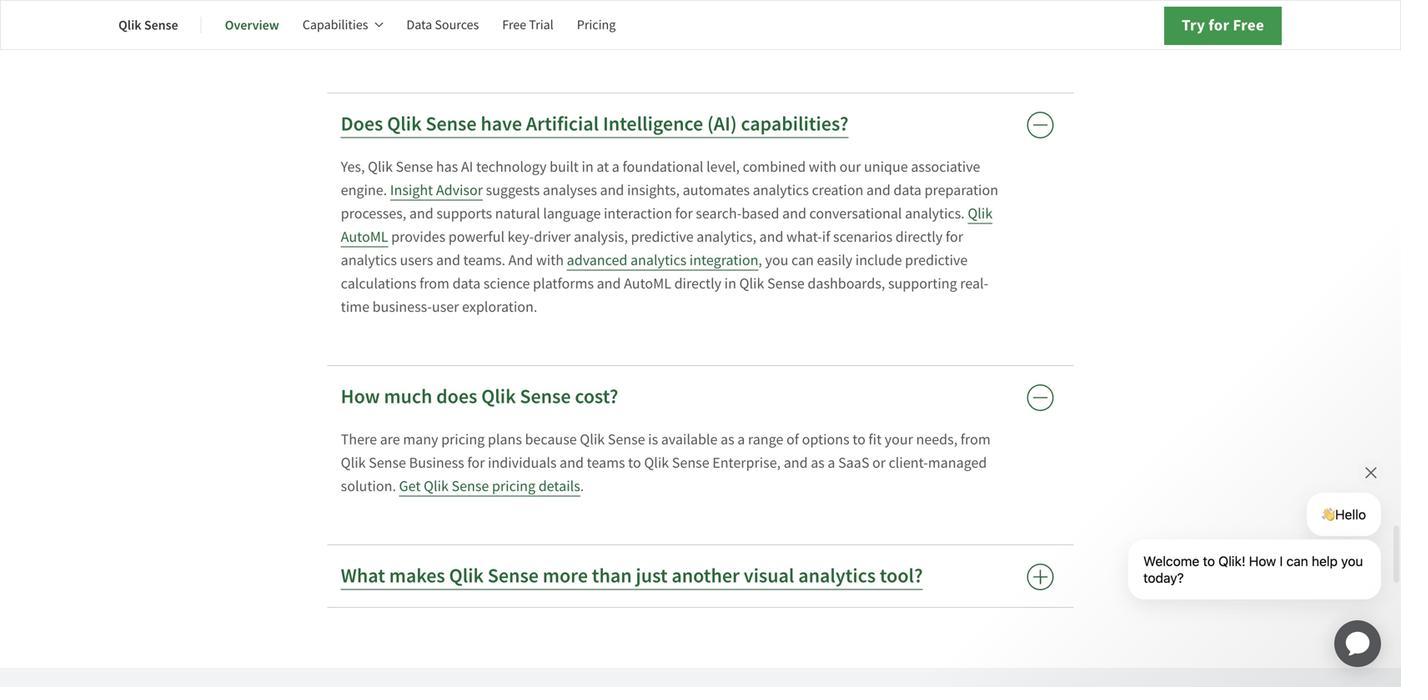 Task type: vqa. For each thing, say whether or not it's contained in the screenshot.
ADVANCED ANALYTICS INTEGRATION at the top
yes



Task type: describe. For each thing, give the bounding box(es) containing it.
real-
[[961, 274, 989, 293]]

insight
[[390, 181, 433, 200]]

more
[[543, 563, 588, 589]]

and up provides
[[410, 204, 434, 223]]

data for connect
[[610, 1, 638, 20]]

pricing
[[577, 16, 616, 33]]

platforms
[[533, 274, 594, 293]]

try for free
[[1182, 15, 1265, 36]]

combine
[[552, 1, 607, 20]]

does
[[341, 111, 383, 137]]

business-
[[373, 297, 432, 317]]

driver
[[534, 227, 571, 247]]

capabilities link
[[303, 5, 383, 45]]

and up what-
[[783, 204, 807, 223]]

predictive for analysis,
[[631, 227, 694, 247]]

and down unique
[[867, 181, 891, 200]]

to left cloud
[[341, 25, 354, 44]]

analysis,
[[574, 227, 628, 247]]

insight advisor link
[[390, 181, 483, 201]]

available
[[661, 430, 718, 449]]

provides powerful key-driver analysis, predictive analytics, and what-if scenarios directly for analytics users and teams. and with
[[341, 227, 964, 270]]

managed
[[928, 453, 987, 473]]

artificial
[[526, 111, 599, 137]]

interaction
[[604, 204, 673, 223]]

free trial link
[[503, 5, 554, 45]]

teams.
[[464, 251, 506, 270]]

advanced analytics integration link
[[567, 251, 759, 271]]

try
[[1182, 15, 1206, 36]]

to left fit
[[853, 430, 866, 449]]

data left 'sources'
[[752, 1, 780, 20]]

and right apps
[[911, 1, 935, 20]]

apps
[[878, 1, 908, 20]]

get qlik sense pricing details link
[[399, 477, 581, 497]]

hundreds
[[674, 1, 734, 20]]

plans
[[488, 430, 522, 449]]

qlik makes it easy to connect and combine data from hundreds of data sources – from apps and databases to cloud services, files and more. explore common
[[341, 1, 1002, 44]]

search-
[[696, 204, 742, 223]]

is
[[648, 430, 658, 449]]

and up .
[[560, 453, 584, 473]]

automl inside , you can easily include predictive calculations from data science platforms and automl directly in qlik sense dashboards, supporting real- time business-user exploration.
[[624, 274, 672, 293]]

integration
[[690, 251, 759, 270]]

analytics down qlik automl link
[[631, 251, 687, 270]]

to right "teams"
[[628, 453, 641, 473]]

preparation
[[925, 181, 999, 200]]

with inside provides powerful key-driver analysis, predictive analytics, and what-if scenarios directly for analytics users and teams. and with
[[536, 251, 564, 270]]

1 horizontal spatial free
[[1233, 15, 1265, 36]]

tool?
[[880, 563, 923, 589]]

how much does qlik sense cost?
[[341, 384, 619, 410]]

supports
[[437, 204, 492, 223]]

(ai)
[[708, 111, 737, 137]]

dashboards,
[[808, 274, 886, 293]]

2 vertical spatial a
[[828, 453, 836, 473]]

user
[[432, 297, 459, 317]]

qlik inside , you can easily include predictive calculations from data science platforms and automl directly in qlik sense dashboards, supporting real- time business-user exploration.
[[740, 274, 765, 293]]

services,
[[395, 25, 449, 44]]

try for free link
[[1165, 7, 1282, 45]]

for inside there are many pricing plans because qlik sense is available as a range of options to fit your needs, from qlik sense business for individuals and teams to qlik sense enterprise, and as a saas or client-managed solution.
[[468, 453, 485, 473]]

analytics.
[[905, 204, 965, 223]]

qlik automl
[[341, 204, 993, 247]]

analyses
[[543, 181, 597, 200]]

analytics inside suggests analyses and insights, automates analytics creation and data preparation processes, and supports natural language interaction for search-based and conversational analytics.
[[753, 181, 809, 200]]

how
[[341, 384, 380, 410]]

are
[[380, 430, 400, 449]]

and down connect
[[481, 25, 505, 44]]

qlik inside the yes, qlik sense has ai technology built in at a foundational level, combined with our unique associative engine.
[[368, 157, 393, 176]]

your
[[885, 430, 914, 449]]

what makes qlik sense more than just another visual analytics tool?
[[341, 563, 923, 589]]

advanced analytics integration
[[567, 251, 759, 270]]

what makes qlik sense more than just another visual analytics tool? button
[[328, 546, 1074, 607]]

in inside , you can easily include predictive calculations from data science platforms and automl directly in qlik sense dashboards, supporting real- time business-user exploration.
[[725, 274, 737, 293]]

sense inside the yes, qlik sense has ai technology built in at a foundational level, combined with our unique associative engine.
[[396, 157, 433, 176]]

and inside , you can easily include predictive calculations from data science platforms and automl directly in qlik sense dashboards, supporting real- time business-user exploration.
[[597, 274, 621, 293]]

enterprise,
[[713, 453, 781, 473]]

suggests
[[486, 181, 540, 200]]

engine.
[[341, 181, 387, 200]]

just
[[636, 563, 668, 589]]

automl inside qlik automl
[[341, 227, 388, 247]]

there are many pricing plans because qlik sense is available as a range of options to fit your needs, from qlik sense business for individuals and teams to qlik sense enterprise, and as a saas or client-managed solution.
[[341, 430, 991, 496]]

it
[[413, 1, 422, 20]]

unique
[[864, 157, 908, 176]]

sense inside , you can easily include predictive calculations from data science platforms and automl directly in qlik sense dashboards, supporting real- time business-user exploration.
[[768, 274, 805, 293]]

time
[[341, 297, 370, 317]]

visual
[[744, 563, 795, 589]]

sources
[[435, 16, 479, 33]]

from up the common
[[641, 1, 671, 20]]

what
[[341, 563, 385, 589]]

connect
[[472, 1, 522, 20]]

advanced
[[567, 251, 628, 270]]

pricing for details
[[492, 477, 536, 496]]

data
[[407, 16, 432, 33]]

have
[[481, 111, 522, 137]]

of inside there are many pricing plans because qlik sense is available as a range of options to fit your needs, from qlik sense business for individuals and teams to qlik sense enterprise, and as a saas or client-managed solution.
[[787, 430, 799, 449]]

does
[[436, 384, 478, 410]]

explore
[[548, 25, 595, 44]]

, you can easily include predictive calculations from data science platforms and automl directly in qlik sense dashboards, supporting real- time business-user exploration.
[[341, 251, 989, 317]]

qlik sense
[[118, 16, 178, 34]]

directly inside provides powerful key-driver analysis, predictive analytics, and what-if scenarios directly for analytics users and teams. and with
[[896, 227, 943, 247]]

details
[[539, 477, 581, 496]]

qlik inside qlik automl
[[968, 204, 993, 223]]

makes for what
[[389, 563, 445, 589]]

easy
[[425, 1, 453, 20]]

get qlik sense pricing details .
[[399, 477, 584, 496]]

analytics inside dropdown button
[[799, 563, 876, 589]]

qlik inside qlik makes it easy to connect and combine data from hundreds of data sources – from apps and databases to cloud services, files and more. explore common
[[341, 1, 366, 20]]

key-
[[508, 227, 534, 247]]

0 horizontal spatial as
[[721, 430, 735, 449]]

or
[[873, 453, 886, 473]]

overview link
[[225, 5, 279, 45]]

supporting
[[889, 274, 958, 293]]

data for analytics
[[894, 181, 922, 200]]



Task type: locate. For each thing, give the bounding box(es) containing it.
analytics down combined
[[753, 181, 809, 200]]

for up "get qlik sense pricing details" "link"
[[468, 453, 485, 473]]

1 vertical spatial a
[[738, 430, 745, 449]]

from right the –
[[845, 1, 875, 20]]

as down options
[[811, 453, 825, 473]]

1 horizontal spatial a
[[738, 430, 745, 449]]

needs,
[[917, 430, 958, 449]]

directly down integration
[[675, 274, 722, 293]]

insight advisor
[[390, 181, 483, 200]]

much
[[384, 384, 432, 410]]

0 vertical spatial with
[[809, 157, 837, 176]]

0 horizontal spatial a
[[612, 157, 620, 176]]

predictive up supporting
[[905, 251, 968, 270]]

2 horizontal spatial a
[[828, 453, 836, 473]]

another
[[672, 563, 740, 589]]

1 vertical spatial with
[[536, 251, 564, 270]]

1 horizontal spatial pricing
[[492, 477, 536, 496]]

individuals
[[488, 453, 557, 473]]

foundational
[[623, 157, 704, 176]]

client-
[[889, 453, 929, 473]]

what-
[[787, 227, 823, 247]]

at
[[597, 157, 609, 176]]

menu bar containing qlik sense
[[118, 5, 639, 45]]

data up the common
[[610, 1, 638, 20]]

easily
[[817, 251, 853, 270]]

in
[[582, 157, 594, 176], [725, 274, 737, 293]]

directly inside , you can easily include predictive calculations from data science platforms and automl directly in qlik sense dashboards, supporting real- time business-user exploration.
[[675, 274, 722, 293]]

data down unique
[[894, 181, 922, 200]]

1 horizontal spatial in
[[725, 274, 737, 293]]

makes up cloud
[[369, 1, 410, 20]]

from up managed on the bottom
[[961, 430, 991, 449]]

common
[[598, 25, 654, 44]]

suggests analyses and insights, automates analytics creation and data preparation processes, and supports natural language interaction for search-based and conversational analytics.
[[341, 181, 999, 223]]

0 vertical spatial directly
[[896, 227, 943, 247]]

insights,
[[627, 181, 680, 200]]

1 vertical spatial pricing
[[492, 477, 536, 496]]

to up the files
[[456, 1, 469, 20]]

with
[[809, 157, 837, 176], [536, 251, 564, 270]]

for right try
[[1209, 15, 1230, 36]]

analytics inside provides powerful key-driver analysis, predictive analytics, and what-if scenarios directly for analytics users and teams. and with
[[341, 251, 397, 270]]

in inside the yes, qlik sense has ai technology built in at a foundational level, combined with our unique associative engine.
[[582, 157, 594, 176]]

a left saas
[[828, 453, 836, 473]]

for
[[1209, 15, 1230, 36], [676, 204, 693, 223], [946, 227, 964, 247], [468, 453, 485, 473]]

automl down the processes,
[[341, 227, 388, 247]]

0 horizontal spatial predictive
[[631, 227, 694, 247]]

users
[[400, 251, 433, 270]]

predictive
[[631, 227, 694, 247], [905, 251, 968, 270]]

0 horizontal spatial pricing
[[441, 430, 485, 449]]

directly
[[896, 227, 943, 247], [675, 274, 722, 293]]

include
[[856, 251, 902, 270]]

for down analytics.
[[946, 227, 964, 247]]

for inside provides powerful key-driver analysis, predictive analytics, and what-if scenarios directly for analytics users and teams. and with
[[946, 227, 964, 247]]

makes inside what makes qlik sense more than just another visual analytics tool? dropdown button
[[389, 563, 445, 589]]

1 vertical spatial automl
[[624, 274, 672, 293]]

of inside qlik makes it easy to connect and combine data from hundreds of data sources – from apps and databases to cloud services, files and more. explore common
[[737, 1, 749, 20]]

if
[[823, 227, 831, 247]]

a up enterprise,
[[738, 430, 745, 449]]

pricing
[[441, 430, 485, 449], [492, 477, 536, 496]]

free trial
[[503, 16, 554, 33]]

based
[[742, 204, 780, 223]]

does qlik sense have artificial intelligence (ai) capabilities? button
[[328, 93, 1074, 155]]

0 horizontal spatial automl
[[341, 227, 388, 247]]

business
[[409, 453, 465, 473]]

in down integration
[[725, 274, 737, 293]]

0 horizontal spatial of
[[737, 1, 749, 20]]

than
[[592, 563, 632, 589]]

makes inside qlik makes it easy to connect and combine data from hundreds of data sources – from apps and databases to cloud services, files and more. explore common
[[369, 1, 410, 20]]

automates
[[683, 181, 750, 200]]

and up you
[[760, 227, 784, 247]]

analytics,
[[697, 227, 757, 247]]

fit
[[869, 430, 882, 449]]

trial
[[529, 16, 554, 33]]

for left search-
[[676, 204, 693, 223]]

scenarios
[[834, 227, 893, 247]]

makes for qlik
[[369, 1, 410, 20]]

and down at
[[600, 181, 624, 200]]

qlik automl link
[[341, 204, 993, 247]]

pricing down the individuals
[[492, 477, 536, 496]]

1 horizontal spatial as
[[811, 453, 825, 473]]

because
[[525, 430, 577, 449]]

as
[[721, 430, 735, 449], [811, 453, 825, 473]]

intelligence
[[603, 111, 704, 137]]

creation
[[812, 181, 864, 200]]

pricing inside there are many pricing plans because qlik sense is available as a range of options to fit your needs, from qlik sense business for individuals and teams to qlik sense enterprise, and as a saas or client-managed solution.
[[441, 430, 485, 449]]

cost?
[[575, 384, 619, 410]]

powerful
[[449, 227, 505, 247]]

data inside , you can easily include predictive calculations from data science platforms and automl directly in qlik sense dashboards, supporting real- time business-user exploration.
[[453, 274, 481, 293]]

conversational
[[810, 204, 902, 223]]

ai
[[461, 157, 473, 176]]

with inside the yes, qlik sense has ai technology built in at a foundational level, combined with our unique associative engine.
[[809, 157, 837, 176]]

our
[[840, 157, 861, 176]]

–
[[834, 1, 842, 20]]

pricing for plans
[[441, 430, 485, 449]]

0 vertical spatial predictive
[[631, 227, 694, 247]]

1 vertical spatial directly
[[675, 274, 722, 293]]

for inside suggests analyses and insights, automates analytics creation and data preparation processes, and supports natural language interaction for search-based and conversational analytics.
[[676, 204, 693, 223]]

predictive for include
[[905, 251, 968, 270]]

1 vertical spatial as
[[811, 453, 825, 473]]

makes right what
[[389, 563, 445, 589]]

and down options
[[784, 453, 808, 473]]

application
[[1315, 601, 1402, 688]]

capabilities?
[[741, 111, 849, 137]]

0 vertical spatial pricing
[[441, 430, 485, 449]]

.
[[581, 477, 584, 496]]

of
[[737, 1, 749, 20], [787, 430, 799, 449]]

1 vertical spatial makes
[[389, 563, 445, 589]]

data sources
[[407, 16, 479, 33]]

0 vertical spatial automl
[[341, 227, 388, 247]]

1 horizontal spatial of
[[787, 430, 799, 449]]

1 horizontal spatial with
[[809, 157, 837, 176]]

data inside suggests analyses and insights, automates analytics creation and data preparation processes, and supports natural language interaction for search-based and conversational analytics.
[[894, 181, 922, 200]]

analytics up calculations at the top of the page
[[341, 251, 397, 270]]

1 horizontal spatial predictive
[[905, 251, 968, 270]]

1 vertical spatial predictive
[[905, 251, 968, 270]]

data sources link
[[407, 5, 479, 45]]

a right at
[[612, 157, 620, 176]]

as up enterprise,
[[721, 430, 735, 449]]

of right hundreds
[[737, 1, 749, 20]]

options
[[802, 430, 850, 449]]

science
[[484, 274, 530, 293]]

directly down analytics.
[[896, 227, 943, 247]]

predictive inside provides powerful key-driver analysis, predictive analytics, and what-if scenarios directly for analytics users and teams. and with
[[631, 227, 694, 247]]

0 vertical spatial in
[[582, 157, 594, 176]]

processes,
[[341, 204, 407, 223]]

menu bar
[[118, 5, 639, 45]]

free inside menu bar
[[503, 16, 527, 33]]

teams
[[587, 453, 625, 473]]

get
[[399, 477, 421, 496]]

0 vertical spatial of
[[737, 1, 749, 20]]

0 vertical spatial makes
[[369, 1, 410, 20]]

databases
[[938, 1, 1002, 20]]

0 horizontal spatial directly
[[675, 274, 722, 293]]

and up more.
[[525, 1, 549, 20]]

0 horizontal spatial in
[[582, 157, 594, 176]]

a inside the yes, qlik sense has ai technology built in at a foundational level, combined with our unique associative engine.
[[612, 157, 620, 176]]

1 vertical spatial of
[[787, 430, 799, 449]]

automl down advanced analytics integration link
[[624, 274, 672, 293]]

natural
[[495, 204, 540, 223]]

0 vertical spatial as
[[721, 430, 735, 449]]

1 vertical spatial in
[[725, 274, 737, 293]]

sense
[[144, 16, 178, 34], [426, 111, 477, 137], [396, 157, 433, 176], [768, 274, 805, 293], [520, 384, 571, 410], [608, 430, 645, 449], [369, 453, 406, 473], [672, 453, 710, 473], [452, 477, 489, 496], [488, 563, 539, 589]]

sources
[[783, 1, 831, 20]]

1 horizontal spatial automl
[[624, 274, 672, 293]]

language
[[543, 204, 601, 223]]

1 horizontal spatial directly
[[896, 227, 943, 247]]

analytics left tool? at the right of page
[[799, 563, 876, 589]]

built
[[550, 157, 579, 176]]

cloud
[[357, 25, 392, 44]]

from up 'user'
[[420, 274, 450, 293]]

0 horizontal spatial with
[[536, 251, 564, 270]]

0 horizontal spatial free
[[503, 16, 527, 33]]

there
[[341, 430, 377, 449]]

how much does qlik sense cost? button
[[328, 366, 1074, 428]]

with down driver
[[536, 251, 564, 270]]

to
[[456, 1, 469, 20], [341, 25, 354, 44], [853, 430, 866, 449], [628, 453, 641, 473]]

from inside there are many pricing plans because qlik sense is available as a range of options to fit your needs, from qlik sense business for individuals and teams to qlik sense enterprise, and as a saas or client-managed solution.
[[961, 430, 991, 449]]

0 vertical spatial a
[[612, 157, 620, 176]]

data down the teams.
[[453, 274, 481, 293]]

pricing up business
[[441, 430, 485, 449]]

free right try
[[1233, 15, 1265, 36]]

free left trial
[[503, 16, 527, 33]]

and right users
[[436, 251, 461, 270]]

with left our
[[809, 157, 837, 176]]

from inside , you can easily include predictive calculations from data science platforms and automl directly in qlik sense dashboards, supporting real- time business-user exploration.
[[420, 274, 450, 293]]

pricing link
[[577, 5, 616, 45]]

yes,
[[341, 157, 365, 176]]

files
[[452, 25, 478, 44]]

predictive inside , you can easily include predictive calculations from data science platforms and automl directly in qlik sense dashboards, supporting real- time business-user exploration.
[[905, 251, 968, 270]]

technology
[[476, 157, 547, 176]]

in left at
[[582, 157, 594, 176]]

predictive up advanced analytics integration
[[631, 227, 694, 247]]

of right range
[[787, 430, 799, 449]]

data for predictive
[[453, 274, 481, 293]]

and down advanced
[[597, 274, 621, 293]]



